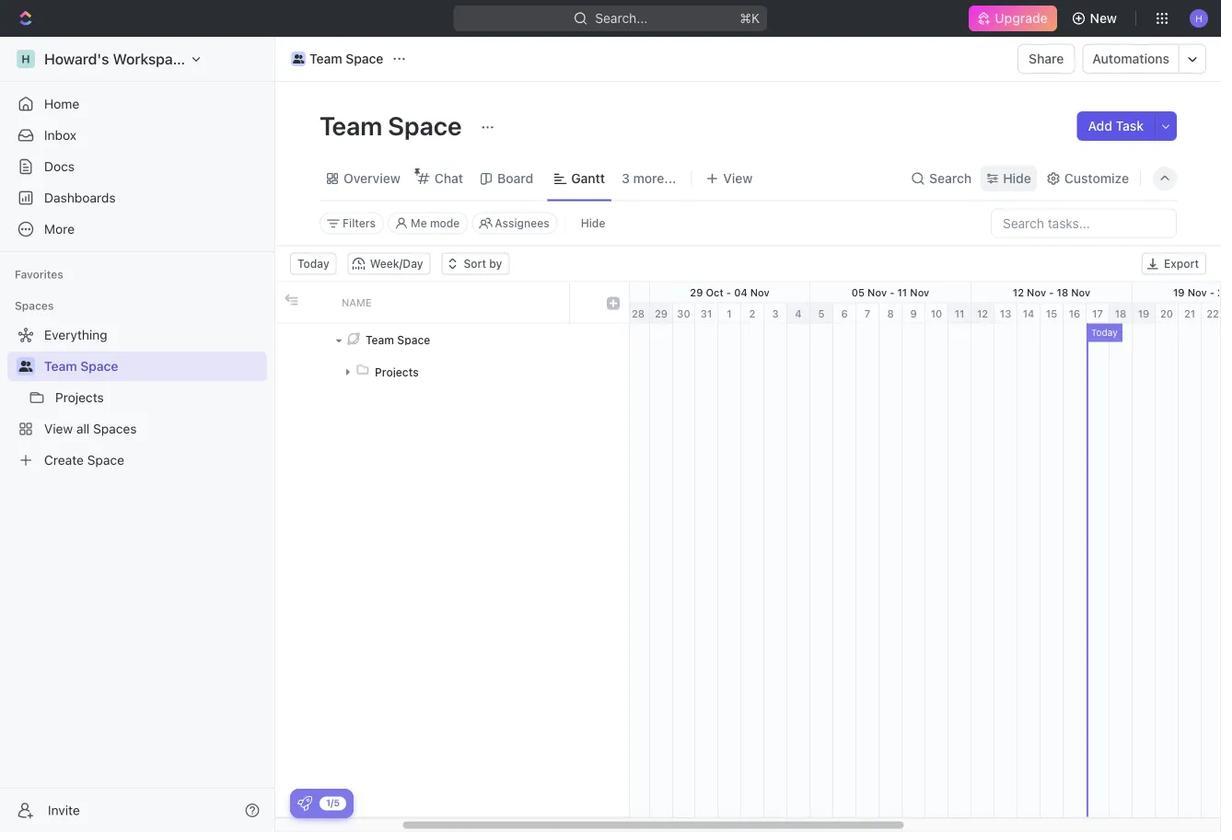 Task type: locate. For each thing, give the bounding box(es) containing it.
6 nov from the left
[[1188, 286, 1207, 298]]

team down name
[[366, 333, 394, 346]]

1 horizontal spatial 29
[[690, 286, 703, 298]]

19 nov - 25 nov element
[[1133, 282, 1221, 303]]

2 up "22" element
[[1218, 286, 1221, 298]]

- for 2
[[1210, 286, 1215, 298]]

1 horizontal spatial oct
[[590, 286, 608, 298]]

view left all
[[44, 421, 73, 437]]

3 - from the left
[[890, 286, 895, 298]]

0 horizontal spatial 11
[[898, 286, 908, 298]]

space
[[346, 51, 384, 66], [388, 110, 462, 140], [397, 333, 430, 346], [80, 359, 118, 374], [87, 453, 124, 468]]

0 horizontal spatial today
[[298, 257, 329, 270]]

home link
[[7, 89, 267, 119]]

31 element
[[695, 304, 719, 324]]

16
[[1069, 308, 1081, 320]]

0 horizontal spatial 12
[[977, 308, 989, 320]]

1 vertical spatial team space link
[[44, 352, 263, 381]]

0 horizontal spatial 19
[[1138, 308, 1150, 320]]

nov up "21" element in the right of the page
[[1188, 286, 1207, 298]]

2 inside "element"
[[1218, 286, 1221, 298]]

05 nov - 11 nov
[[852, 286, 930, 298]]

1 horizontal spatial 18
[[1115, 308, 1127, 320]]

3 oct from the left
[[706, 286, 724, 298]]

oct up 31 element
[[706, 286, 724, 298]]

22 oct - 28 oct element
[[489, 282, 650, 303]]

0 horizontal spatial projects
[[55, 390, 104, 405]]

1 horizontal spatial view
[[723, 171, 753, 186]]

21
[[1185, 308, 1196, 320]]

nov right 05
[[868, 286, 887, 298]]

4 column header from the left
[[598, 282, 629, 323]]

1 vertical spatial view
[[44, 421, 73, 437]]

1 vertical spatial projects
[[55, 390, 104, 405]]

04
[[734, 286, 748, 298]]

team space down name
[[366, 333, 430, 346]]

me mode
[[411, 217, 460, 230]]

spaces
[[15, 299, 54, 312], [93, 421, 137, 437]]

0 horizontal spatial 18
[[1057, 286, 1069, 298]]

22 for 22 oct - 28 oct
[[531, 286, 543, 298]]

19 for 19 nov - 2
[[1174, 286, 1185, 298]]

name
[[342, 297, 372, 309]]

0 horizontal spatial 29
[[655, 308, 668, 320]]

1 vertical spatial 11
[[955, 308, 965, 320]]

0 vertical spatial 3
[[622, 171, 630, 186]]

today down 'filters' dropdown button on the left of the page
[[298, 257, 329, 270]]

chat
[[435, 171, 463, 186]]

1 horizontal spatial 19
[[1174, 286, 1185, 298]]

15 element
[[1041, 304, 1064, 324]]

1 horizontal spatial hide
[[1003, 171, 1032, 186]]

h button
[[1185, 4, 1214, 33]]

0 horizontal spatial  image
[[285, 293, 298, 306]]

0 vertical spatial 18
[[1057, 286, 1069, 298]]

19 right 18 element
[[1138, 308, 1150, 320]]

projects
[[375, 366, 419, 379], [55, 390, 104, 405]]

0 vertical spatial 12
[[1013, 286, 1024, 298]]

add task button
[[1077, 111, 1155, 141]]

nov up 16 element
[[1072, 286, 1091, 298]]

20
[[1161, 308, 1174, 320]]

29 element
[[650, 304, 673, 324]]

1 vertical spatial hide
[[581, 217, 606, 230]]

0 vertical spatial 29
[[690, 286, 703, 298]]

0 horizontal spatial oct
[[546, 286, 564, 298]]

28 left the "29" 'element'
[[632, 308, 645, 320]]

22 oct - 28 oct
[[531, 286, 608, 298]]

1 vertical spatial 19
[[1138, 308, 1150, 320]]

17
[[1093, 308, 1104, 320]]

0 vertical spatial 19
[[1174, 286, 1185, 298]]

-
[[567, 286, 572, 298], [727, 286, 732, 298], [890, 286, 895, 298], [1049, 286, 1054, 298], [1210, 286, 1215, 298]]

column header
[[275, 282, 303, 323], [303, 282, 331, 323], [570, 282, 598, 323], [598, 282, 629, 323]]

3 nov from the left
[[910, 286, 930, 298]]

0 vertical spatial h
[[1196, 13, 1203, 23]]

3 left more...
[[622, 171, 630, 186]]

1 horizontal spatial 3
[[772, 308, 779, 320]]

2
[[1218, 286, 1221, 298], [749, 308, 756, 320]]

0 vertical spatial hide
[[1003, 171, 1032, 186]]

12 for 12 nov - 18 nov
[[1013, 286, 1024, 298]]

29 up "31"
[[690, 286, 703, 298]]

sort
[[464, 257, 486, 270]]

 image left 28 element
[[607, 297, 620, 310]]

view for view
[[723, 171, 753, 186]]

1 horizontal spatial 2
[[1218, 286, 1221, 298]]

0 vertical spatial today
[[298, 257, 329, 270]]

docs
[[44, 159, 75, 174]]

0 horizontal spatial 3
[[622, 171, 630, 186]]

Search tasks... text field
[[992, 210, 1176, 237]]

user group image
[[19, 361, 33, 372]]

- inside "element"
[[1210, 286, 1215, 298]]

today
[[298, 257, 329, 270], [1092, 327, 1118, 338]]

nov up 9
[[910, 286, 930, 298]]

search...
[[596, 11, 648, 26]]

1/5
[[326, 798, 340, 809]]

19 inside 19 nov - 25 nov "element"
[[1174, 286, 1185, 298]]

1 horizontal spatial 12
[[1013, 286, 1024, 298]]

0 vertical spatial spaces
[[15, 299, 54, 312]]

hide down gantt
[[581, 217, 606, 230]]

2 right 1
[[749, 308, 756, 320]]

1 vertical spatial 28
[[632, 308, 645, 320]]

sort by
[[464, 257, 502, 270]]

all
[[76, 421, 90, 437]]

3 left the 4 at right
[[772, 308, 779, 320]]

1 horizontal spatial today
[[1092, 327, 1118, 338]]

- for 04
[[727, 286, 732, 298]]

18 up 15 element
[[1057, 286, 1069, 298]]

favorites button
[[7, 263, 71, 286]]

0 horizontal spatial hide
[[581, 217, 606, 230]]

nov
[[751, 286, 770, 298], [868, 286, 887, 298], [910, 286, 930, 298], [1027, 286, 1047, 298], [1072, 286, 1091, 298], [1188, 286, 1207, 298]]

nov up 14 element
[[1027, 286, 1047, 298]]

11 element
[[949, 304, 972, 324]]

0 horizontal spatial h
[[21, 53, 30, 65]]

12 for 12
[[977, 308, 989, 320]]

19 element
[[1133, 304, 1156, 324]]

8
[[887, 308, 894, 320]]

4 nov from the left
[[1027, 286, 1047, 298]]

tree containing everything
[[7, 321, 267, 475]]

user group image
[[293, 54, 304, 64]]

3 for 3
[[772, 308, 779, 320]]

3 inside dropdown button
[[622, 171, 630, 186]]

team down 'everything'
[[44, 359, 77, 374]]

share
[[1029, 51, 1064, 66]]

18 right 17 element on the right top of page
[[1115, 308, 1127, 320]]

tree grid containing team space
[[275, 282, 629, 818]]

sort by button
[[442, 253, 510, 275]]

sidebar navigation
[[0, 37, 279, 833]]

 image down today button
[[285, 293, 298, 306]]

2 horizontal spatial oct
[[706, 286, 724, 298]]

- for 18
[[1049, 286, 1054, 298]]

29 oct - 04 nov element
[[650, 282, 811, 303]]

1 horizontal spatial spaces
[[93, 421, 137, 437]]

0 vertical spatial view
[[723, 171, 753, 186]]

29
[[690, 286, 703, 298], [655, 308, 668, 320]]

1 horizontal spatial 22
[[1207, 308, 1220, 320]]

oct
[[546, 286, 564, 298], [590, 286, 608, 298], [706, 286, 724, 298]]

2 oct from the left
[[590, 286, 608, 298]]

0 vertical spatial 22
[[531, 286, 543, 298]]

29 for 29 oct - 04 nov
[[690, 286, 703, 298]]

spaces down favorites button
[[15, 299, 54, 312]]

hide right search
[[1003, 171, 1032, 186]]

1 vertical spatial h
[[21, 53, 30, 65]]

⌘k
[[740, 11, 760, 26]]

1 vertical spatial spaces
[[93, 421, 137, 437]]

11
[[898, 286, 908, 298], [955, 308, 965, 320]]

12 element
[[972, 304, 995, 324]]

0 horizontal spatial 22
[[531, 286, 543, 298]]

by
[[489, 257, 502, 270]]

0 horizontal spatial 28
[[574, 286, 587, 298]]

today down 17 element on the right top of page
[[1092, 327, 1118, 338]]

view for view all spaces
[[44, 421, 73, 437]]

space inside cell
[[397, 333, 430, 346]]

team inside cell
[[366, 333, 394, 346]]

1 vertical spatial 22
[[1207, 308, 1220, 320]]

1 vertical spatial 3
[[772, 308, 779, 320]]

1 vertical spatial 18
[[1115, 308, 1127, 320]]

view inside "tree"
[[44, 421, 73, 437]]

hide inside dropdown button
[[1003, 171, 1032, 186]]

30
[[677, 308, 691, 320]]

h
[[1196, 13, 1203, 23], [21, 53, 30, 65]]

projects up all
[[55, 390, 104, 405]]

05 nov - 11 nov element
[[811, 282, 972, 303]]

share button
[[1018, 44, 1075, 74]]

1 vertical spatial 2
[[749, 308, 756, 320]]

2 - from the left
[[727, 286, 732, 298]]

add
[[1088, 118, 1113, 134]]

tree
[[7, 321, 267, 475]]

1 horizontal spatial projects
[[375, 366, 419, 379]]

upgrade link
[[969, 6, 1057, 31]]

12 up 14
[[1013, 286, 1024, 298]]

16 element
[[1064, 304, 1087, 324]]

export
[[1164, 257, 1199, 270]]

inbox link
[[7, 121, 267, 150]]

2 nov from the left
[[868, 286, 887, 298]]

0 vertical spatial 2
[[1218, 286, 1221, 298]]

20 element
[[1156, 304, 1179, 324]]

team space down 'everything'
[[44, 359, 118, 374]]

view right more...
[[723, 171, 753, 186]]

spaces right all
[[93, 421, 137, 437]]

team
[[310, 51, 342, 66], [320, 110, 383, 140], [366, 333, 394, 346], [44, 359, 77, 374]]

name row
[[275, 282, 629, 324]]

1 horizontal spatial h
[[1196, 13, 1203, 23]]

oct down assignees
[[546, 286, 564, 298]]

- inside 'element'
[[890, 286, 895, 298]]

team right user group icon
[[310, 51, 342, 66]]

28 down hide button
[[574, 286, 587, 298]]

1 oct from the left
[[546, 286, 564, 298]]

5 nov from the left
[[1072, 286, 1091, 298]]

team space right user group icon
[[310, 51, 384, 66]]

more
[[44, 222, 75, 237]]

12 right 11 'element'
[[977, 308, 989, 320]]

new
[[1090, 11, 1117, 26]]

more...
[[633, 171, 676, 186]]

1 vertical spatial 29
[[655, 308, 668, 320]]

14
[[1023, 308, 1035, 320]]

projects down team space cell
[[375, 366, 419, 379]]

more button
[[7, 215, 267, 244]]

5
[[818, 308, 825, 320]]

19
[[1174, 286, 1185, 298], [1138, 308, 1150, 320]]

projects - 0.00% row
[[275, 356, 629, 388]]

team space inside "tree"
[[44, 359, 118, 374]]

0 horizontal spatial view
[[44, 421, 73, 437]]

19 inside 19 element
[[1138, 308, 1150, 320]]

hide
[[1003, 171, 1032, 186], [581, 217, 606, 230]]

nov right 04
[[751, 286, 770, 298]]

0 vertical spatial 11
[[898, 286, 908, 298]]

4 - from the left
[[1049, 286, 1054, 298]]

tree inside sidebar navigation
[[7, 321, 267, 475]]

view inside button
[[723, 171, 753, 186]]

assignees button
[[472, 212, 558, 234]]

22
[[531, 286, 543, 298], [1207, 308, 1220, 320]]

5 - from the left
[[1210, 286, 1215, 298]]

1 horizontal spatial 28
[[632, 308, 645, 320]]

mode
[[430, 217, 460, 230]]

row group
[[275, 324, 629, 818]]

inbox
[[44, 128, 76, 143]]

tree grid
[[275, 282, 629, 818]]

dashboards
[[44, 190, 116, 205]]

0 vertical spatial projects
[[375, 366, 419, 379]]

1 vertical spatial 12
[[977, 308, 989, 320]]

oct down hide button
[[590, 286, 608, 298]]

0 vertical spatial 28
[[574, 286, 587, 298]]

team space
[[310, 51, 384, 66], [320, 110, 467, 140], [366, 333, 430, 346], [44, 359, 118, 374]]

 image
[[285, 293, 298, 306], [607, 297, 620, 310]]

week/day button
[[348, 253, 431, 275]]

18
[[1057, 286, 1069, 298], [1115, 308, 1127, 320]]

team inside "tree"
[[44, 359, 77, 374]]

export button
[[1142, 253, 1207, 275]]

19 up 21
[[1174, 286, 1185, 298]]

space up projects cell
[[397, 333, 430, 346]]

1 horizontal spatial team space link
[[286, 48, 388, 70]]

29 right 28 element
[[655, 308, 668, 320]]

29 inside 'element'
[[655, 308, 668, 320]]

3
[[622, 171, 630, 186], [772, 308, 779, 320]]

assignees
[[495, 217, 550, 230]]

team space link
[[286, 48, 388, 70], [44, 352, 263, 381]]

upgrade
[[995, 11, 1048, 26]]

1 horizontal spatial 11
[[955, 308, 965, 320]]

1 vertical spatial today
[[1092, 327, 1118, 338]]

12
[[1013, 286, 1024, 298], [977, 308, 989, 320]]

1 - from the left
[[567, 286, 572, 298]]

0 horizontal spatial 2
[[749, 308, 756, 320]]

19 for 19
[[1138, 308, 1150, 320]]



Task type: describe. For each thing, give the bounding box(es) containing it.
onboarding checklist button image
[[298, 797, 312, 812]]

customize
[[1065, 171, 1129, 186]]

workspace
[[113, 50, 189, 68]]

projects inside "tree"
[[55, 390, 104, 405]]

view all spaces link
[[7, 415, 263, 444]]

onboarding checklist button element
[[298, 797, 312, 812]]

3 column header from the left
[[570, 282, 598, 323]]

0 horizontal spatial team space link
[[44, 352, 263, 381]]

everything link
[[7, 321, 263, 350]]

13
[[1000, 308, 1012, 320]]

10 element
[[926, 304, 949, 324]]

oct for 29
[[706, 286, 724, 298]]

space down view all spaces
[[87, 453, 124, 468]]

1 nov from the left
[[751, 286, 770, 298]]

team space cell
[[331, 324, 570, 356]]

projects inside cell
[[375, 366, 419, 379]]

19 nov - 2
[[1174, 286, 1221, 298]]

13 element
[[995, 304, 1018, 324]]

team up overview link
[[320, 110, 383, 140]]

17 element
[[1087, 304, 1110, 324]]

chat link
[[431, 166, 463, 192]]

dashboards link
[[7, 183, 267, 213]]

howard's workspace
[[44, 50, 189, 68]]

14 element
[[1018, 304, 1041, 324]]

h inside howard's workspace, , element
[[21, 53, 30, 65]]

board link
[[494, 166, 534, 192]]

row group containing team space
[[275, 324, 629, 818]]

12 nov - 18 nov
[[1013, 286, 1091, 298]]

view button
[[699, 157, 759, 200]]

projects cell
[[331, 356, 570, 388]]

1
[[727, 308, 732, 320]]

filters button
[[320, 212, 384, 234]]

add task
[[1088, 118, 1144, 134]]

create space
[[44, 453, 124, 468]]

spaces inside "tree"
[[93, 421, 137, 437]]

2 column header from the left
[[303, 282, 331, 323]]

create space link
[[7, 446, 263, 475]]

space right user group icon
[[346, 51, 384, 66]]

29 oct - 04 nov
[[690, 286, 770, 298]]

31
[[701, 308, 712, 320]]

view all spaces
[[44, 421, 137, 437]]

task
[[1116, 118, 1144, 134]]

11 inside 'element'
[[898, 286, 908, 298]]

- for 11
[[890, 286, 895, 298]]

projects link
[[55, 383, 263, 413]]

today button
[[290, 253, 337, 275]]

29 for 29
[[655, 308, 668, 320]]

21 element
[[1179, 304, 1202, 324]]

11 inside 'element'
[[955, 308, 965, 320]]

invite
[[48, 803, 80, 818]]

favorites
[[15, 268, 63, 281]]

6
[[841, 308, 848, 320]]

me
[[411, 217, 427, 230]]

hide button
[[574, 212, 613, 234]]

gantt
[[571, 171, 605, 186]]

automations button
[[1084, 45, 1179, 73]]

nov inside "element"
[[1188, 286, 1207, 298]]

docs link
[[7, 152, 267, 181]]

30 element
[[673, 304, 695, 324]]

h inside h dropdown button
[[1196, 13, 1203, 23]]

oct for 22
[[546, 286, 564, 298]]

22 for 22
[[1207, 308, 1220, 320]]

hide button
[[981, 166, 1037, 192]]

howard's
[[44, 50, 109, 68]]

space up chat link
[[388, 110, 462, 140]]

howard's workspace, , element
[[17, 50, 35, 68]]

team space - 0.00% row
[[275, 324, 629, 356]]

1 column header from the left
[[275, 282, 303, 323]]

1 horizontal spatial  image
[[607, 297, 620, 310]]

week/day
[[370, 257, 423, 270]]

team space up overview in the left top of the page
[[320, 110, 467, 140]]

05
[[852, 286, 865, 298]]

week/day button
[[348, 253, 431, 275]]

team space inside cell
[[366, 333, 430, 346]]

customize button
[[1041, 166, 1135, 192]]

gantt link
[[568, 166, 605, 192]]

overview link
[[340, 166, 401, 192]]

create
[[44, 453, 84, 468]]

0 vertical spatial team space link
[[286, 48, 388, 70]]

me mode button
[[388, 212, 468, 234]]

everything
[[44, 327, 107, 343]]

view button
[[699, 166, 759, 192]]

28 element
[[627, 304, 650, 324]]

9
[[910, 308, 917, 320]]

12 nov - 18 nov element
[[972, 282, 1133, 303]]

10
[[931, 308, 943, 320]]

name column header
[[331, 282, 570, 323]]

new button
[[1065, 4, 1128, 33]]

hide inside button
[[581, 217, 606, 230]]

3 for 3 more...
[[622, 171, 630, 186]]

3 more...
[[622, 171, 676, 186]]

home
[[44, 96, 79, 111]]

automations
[[1093, 51, 1170, 66]]

7
[[865, 308, 871, 320]]

board
[[498, 171, 534, 186]]

overview
[[344, 171, 401, 186]]

18 element
[[1110, 304, 1133, 324]]

filters
[[343, 217, 376, 230]]

today inside button
[[298, 257, 329, 270]]

3 more... button
[[615, 166, 683, 192]]

22 element
[[1202, 304, 1221, 324]]

search
[[930, 171, 972, 186]]

sort by button
[[442, 253, 510, 275]]

- for 28
[[567, 286, 572, 298]]

4
[[795, 308, 802, 320]]

search button
[[906, 166, 978, 192]]

space down 'everything'
[[80, 359, 118, 374]]

0 horizontal spatial spaces
[[15, 299, 54, 312]]



Task type: vqa. For each thing, say whether or not it's contained in the screenshot.
30
yes



